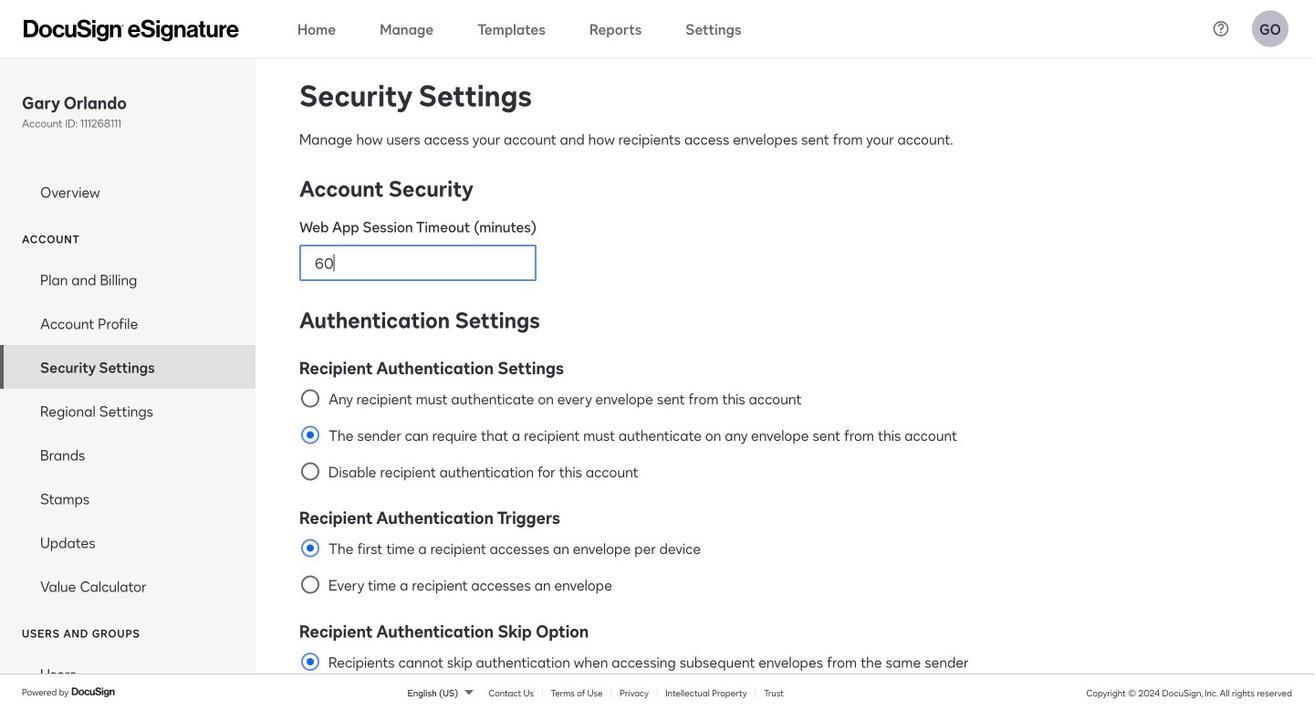 Task type: vqa. For each thing, say whether or not it's contained in the screenshot.
Users and Groups element
no



Task type: describe. For each thing, give the bounding box(es) containing it.
2 option group from the top
[[299, 618, 1271, 711]]

docusign admin image
[[24, 20, 239, 42]]

account element
[[0, 258, 256, 608]]

1 option group from the top
[[299, 504, 1271, 603]]



Task type: locate. For each thing, give the bounding box(es) containing it.
docusign image
[[71, 685, 117, 700]]

option group
[[299, 504, 1271, 603], [299, 618, 1271, 711]]

None text field
[[300, 246, 536, 280]]

1 vertical spatial option group
[[299, 618, 1271, 711]]

0 vertical spatial option group
[[299, 504, 1271, 603]]



